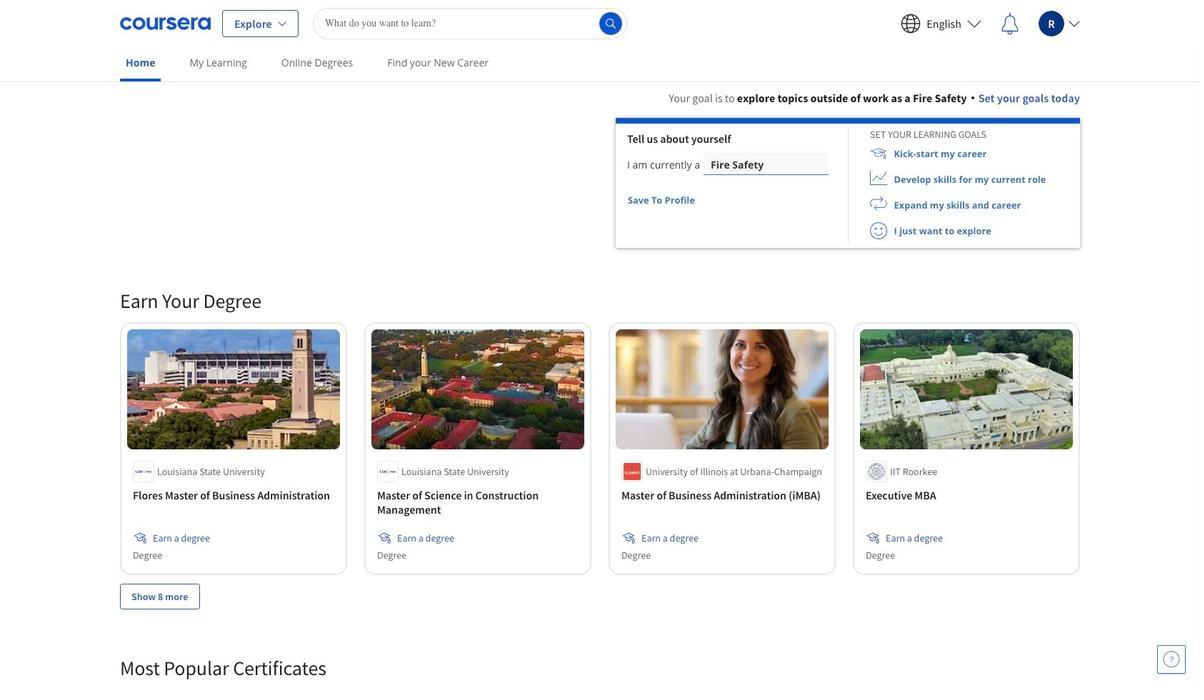 Task type: locate. For each thing, give the bounding box(es) containing it.
status
[[696, 199, 703, 203]]

None search field
[[313, 8, 627, 39]]

What do you want to learn? text field
[[313, 8, 627, 39]]

earn your degree collection element
[[111, 265, 1089, 632]]

main content
[[0, 72, 1200, 688]]

coursera image
[[120, 12, 211, 35]]



Task type: describe. For each thing, give the bounding box(es) containing it.
help center image
[[1163, 651, 1180, 668]]



Task type: vqa. For each thing, say whether or not it's contained in the screenshot.
view,
no



